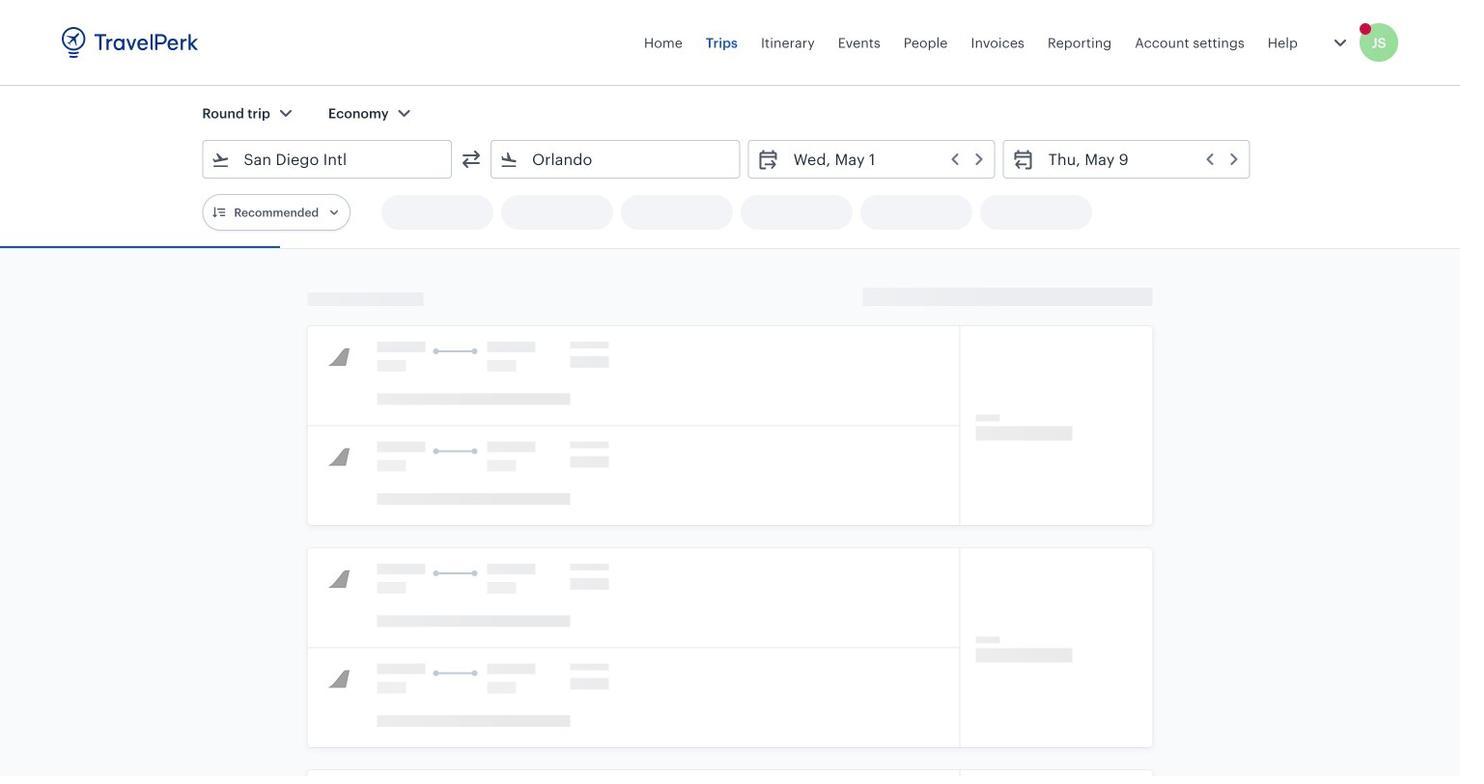 Task type: vqa. For each thing, say whether or not it's contained in the screenshot.
Add first traveler search field
no



Task type: locate. For each thing, give the bounding box(es) containing it.
From search field
[[230, 144, 426, 175]]



Task type: describe. For each thing, give the bounding box(es) containing it.
Depart field
[[780, 144, 987, 175]]

To search field
[[519, 144, 714, 175]]

Return field
[[1035, 144, 1242, 175]]



